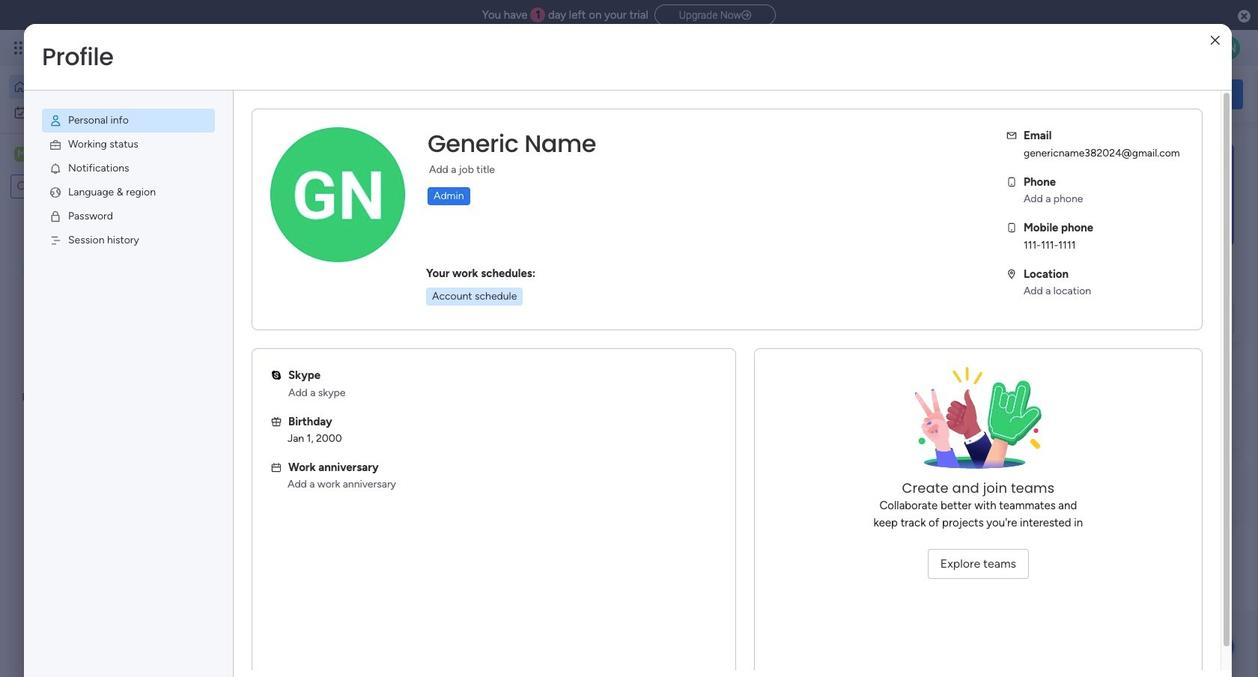Task type: describe. For each thing, give the bounding box(es) containing it.
0 horizontal spatial workspace image
[[14, 146, 29, 163]]

1 option from the top
[[9, 75, 182, 99]]

no teams image
[[904, 367, 1054, 480]]

dapulse rightstroke image
[[742, 10, 752, 21]]

getting started element
[[1019, 388, 1244, 448]]

session history image
[[49, 234, 62, 247]]

1 menu item from the top
[[42, 109, 215, 133]]

1 vertical spatial workspace image
[[256, 482, 292, 518]]

open update feed (inbox) image
[[232, 387, 250, 405]]

Search in workspace field
[[31, 178, 107, 195]]

4 menu item from the top
[[42, 181, 215, 205]]

public board image
[[250, 303, 267, 320]]

3 menu item from the top
[[42, 157, 215, 181]]

6 menu item from the top
[[42, 229, 215, 253]]

clear search image
[[109, 179, 124, 194]]

close image
[[1211, 35, 1220, 46]]

2 menu item from the top
[[42, 133, 215, 157]]

workspace selection element
[[14, 145, 125, 165]]

notifications image
[[49, 162, 62, 175]]

working status image
[[49, 138, 62, 151]]



Task type: locate. For each thing, give the bounding box(es) containing it.
password image
[[49, 210, 62, 223]]

2 option from the top
[[9, 100, 182, 124]]

workspace image
[[14, 146, 29, 163], [256, 482, 292, 518]]

1 horizontal spatial workspace image
[[256, 482, 292, 518]]

0 vertical spatial option
[[9, 75, 182, 99]]

menu item
[[42, 109, 215, 133], [42, 133, 215, 157], [42, 157, 215, 181], [42, 181, 215, 205], [42, 205, 215, 229], [42, 229, 215, 253]]

option up workspace selection element
[[9, 100, 182, 124]]

component image for public board image
[[250, 327, 264, 341]]

1 horizontal spatial component image
[[498, 327, 511, 341]]

public board image
[[498, 303, 514, 320]]

dapulse close image
[[1239, 9, 1251, 24]]

component image down public board image
[[250, 327, 264, 341]]

1 component image from the left
[[250, 327, 264, 341]]

add to favorites image
[[447, 304, 462, 319]]

select product image
[[13, 40, 28, 55]]

option up personal info icon
[[9, 75, 182, 99]]

component image down public board icon
[[498, 327, 511, 341]]

close recently visited image
[[232, 152, 250, 170]]

component image for public board icon
[[498, 327, 511, 341]]

templates image image
[[1033, 143, 1230, 247]]

close my workspaces image
[[232, 437, 250, 455]]

option
[[9, 75, 182, 99], [9, 100, 182, 124]]

generic name image
[[1217, 36, 1241, 60]]

1 vertical spatial option
[[9, 100, 182, 124]]

v2 user feedback image
[[1031, 86, 1042, 102]]

personal info image
[[49, 114, 62, 127]]

language & region image
[[49, 186, 62, 199]]

0 horizontal spatial component image
[[250, 327, 264, 341]]

5 menu item from the top
[[42, 205, 215, 229]]

component image
[[250, 327, 264, 341], [498, 327, 511, 341]]

quick search results list box
[[232, 170, 983, 369]]

None field
[[424, 128, 600, 160]]

v2 bolt switch image
[[1148, 86, 1157, 102]]

menu menu
[[24, 91, 233, 270]]

2 component image from the left
[[498, 327, 511, 341]]

0 vertical spatial workspace image
[[14, 146, 29, 163]]



Task type: vqa. For each thing, say whether or not it's contained in the screenshot.
'Menu' menu
yes



